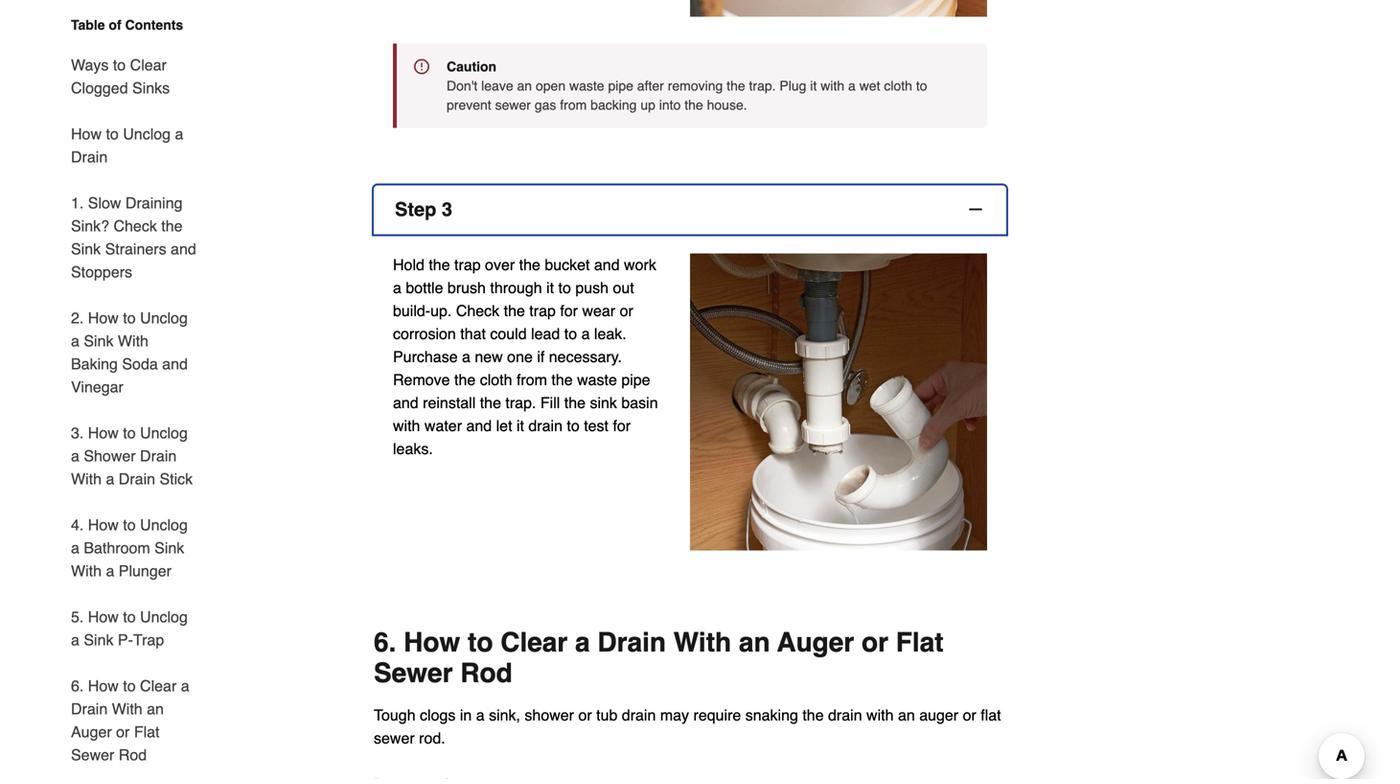 Task type: locate. For each thing, give the bounding box(es) containing it.
unclog inside 4. how to unclog a bathroom sink with a plunger
[[140, 516, 188, 534]]

to up the bathroom
[[123, 516, 136, 534]]

in
[[460, 706, 472, 724]]

tough
[[374, 706, 416, 724]]

the up let
[[480, 394, 501, 412]]

rod
[[460, 658, 513, 689], [119, 746, 147, 764]]

6. up 'tough' at the bottom left
[[374, 627, 396, 658]]

drain right tub
[[622, 706, 656, 724]]

waste
[[569, 78, 604, 93], [577, 371, 617, 389]]

the up bottle
[[429, 256, 450, 274]]

step 3
[[395, 198, 452, 220]]

a inside 'tough clogs in a sink, shower or tub drain may require snaking the drain with an auger or flat sewer rod.'
[[476, 706, 485, 724]]

drain up 1. in the left top of the page
[[71, 148, 108, 166]]

2 vertical spatial clear
[[140, 677, 177, 695]]

how right 5.
[[88, 608, 119, 626]]

leave
[[481, 78, 513, 93]]

sewer for rod.
[[374, 729, 415, 747]]

0 vertical spatial 6.
[[374, 627, 396, 658]]

check
[[114, 217, 157, 235], [456, 302, 500, 320]]

0 vertical spatial it
[[810, 78, 817, 93]]

and inside 1. slow draining sink? check the sink strainers and stoppers
[[171, 240, 196, 258]]

0 horizontal spatial 6. how to clear a drain with an auger or flat sewer rod
[[71, 677, 189, 764]]

to
[[113, 56, 126, 74], [916, 78, 927, 93], [106, 125, 119, 143], [558, 279, 571, 297], [123, 309, 136, 327], [564, 325, 577, 343], [567, 417, 580, 435], [123, 424, 136, 442], [123, 516, 136, 534], [123, 608, 136, 626], [468, 627, 493, 658], [123, 677, 136, 695]]

0 vertical spatial from
[[560, 97, 587, 113]]

for left wear on the left of the page
[[560, 302, 578, 320]]

0 horizontal spatial with
[[393, 417, 420, 435]]

an left open
[[517, 78, 532, 93]]

an inside table of contents element
[[147, 700, 164, 718]]

1 horizontal spatial check
[[456, 302, 500, 320]]

with left auger
[[867, 706, 894, 724]]

0 horizontal spatial sewer
[[71, 746, 114, 764]]

1 horizontal spatial sewer
[[495, 97, 531, 113]]

0 vertical spatial pipe
[[608, 78, 633, 93]]

p-
[[118, 631, 133, 649]]

trap. up let
[[506, 394, 536, 412]]

1 vertical spatial waste
[[577, 371, 617, 389]]

2 horizontal spatial it
[[810, 78, 817, 93]]

unclog up stick on the bottom of page
[[140, 424, 188, 442]]

0 horizontal spatial for
[[560, 302, 578, 320]]

it right let
[[517, 417, 524, 435]]

with up require
[[674, 627, 731, 658]]

sink up plunger
[[154, 539, 184, 557]]

a
[[848, 78, 856, 93], [175, 125, 183, 143], [393, 279, 402, 297], [581, 325, 590, 343], [71, 332, 79, 350], [462, 348, 471, 366], [71, 447, 79, 465], [106, 470, 114, 488], [71, 539, 79, 557], [106, 562, 114, 580], [575, 627, 590, 658], [71, 631, 79, 649], [181, 677, 189, 695], [476, 706, 485, 724]]

4.
[[71, 516, 84, 534]]

sink up the baking
[[84, 332, 114, 350]]

and up 'push'
[[594, 256, 620, 274]]

with inside 2. how to unclog a sink with baking soda and vinegar
[[118, 332, 148, 350]]

with down shower
[[71, 470, 102, 488]]

to up soda
[[123, 309, 136, 327]]

strainers
[[105, 240, 166, 258]]

0 horizontal spatial flat
[[134, 723, 160, 741]]

1 vertical spatial sewer
[[374, 729, 415, 747]]

leak.
[[594, 325, 627, 343]]

unclog
[[123, 125, 171, 143], [140, 309, 188, 327], [140, 424, 188, 442], [140, 516, 188, 534], [140, 608, 188, 626]]

through
[[490, 279, 542, 297]]

1 vertical spatial from
[[517, 371, 547, 389]]

0 vertical spatial with
[[821, 78, 845, 93]]

1 vertical spatial rod
[[119, 746, 147, 764]]

to down p-
[[123, 677, 136, 695]]

the inside 1. slow draining sink? check the sink strainers and stoppers
[[161, 217, 183, 235]]

6. how to clear a drain with an auger or flat sewer rod up may
[[374, 627, 944, 689]]

1 vertical spatial check
[[456, 302, 500, 320]]

trap
[[133, 631, 164, 649]]

auger
[[919, 706, 959, 724]]

1 horizontal spatial for
[[613, 417, 631, 435]]

trap up brush
[[454, 256, 481, 274]]

2 vertical spatial with
[[867, 706, 894, 724]]

rod inside table of contents element
[[119, 746, 147, 764]]

or
[[620, 302, 633, 320], [862, 627, 889, 658], [578, 706, 592, 724], [963, 706, 977, 724], [116, 723, 130, 741]]

remove
[[393, 371, 450, 389]]

and right "strainers"
[[171, 240, 196, 258]]

unclog inside "3. how to unclog a shower drain with a drain stick"
[[140, 424, 188, 442]]

1 horizontal spatial 6.
[[374, 627, 396, 658]]

pipe up basin
[[621, 371, 650, 389]]

clear
[[130, 56, 167, 74], [501, 627, 568, 658], [140, 677, 177, 695]]

an up snaking
[[739, 627, 770, 658]]

sink
[[71, 240, 101, 258], [84, 332, 114, 350], [154, 539, 184, 557], [84, 631, 114, 649]]

6.
[[374, 627, 396, 658], [71, 677, 84, 695]]

how right 2.
[[88, 309, 119, 327]]

drain inside how to unclog a drain
[[71, 148, 108, 166]]

0 horizontal spatial trap.
[[506, 394, 536, 412]]

an inside caution don't leave an open waste pipe after removing the trap. plug it with a wet cloth to prevent sewer gas from backing up into the house.
[[517, 78, 532, 93]]

sewer inside table of contents element
[[71, 746, 114, 764]]

drain down 5. how to unclog a sink p-trap
[[71, 700, 108, 718]]

tough clogs in a sink, shower or tub drain may require snaking the drain with an auger or flat sewer rod.
[[374, 706, 1001, 747]]

1 horizontal spatial with
[[821, 78, 845, 93]]

6. how to clear a drain with an auger or flat sewer rod down p-
[[71, 677, 189, 764]]

of
[[109, 17, 121, 33]]

to up shower
[[123, 424, 136, 442]]

pipe inside caution don't leave an open waste pipe after removing the trap. plug it with a wet cloth to prevent sewer gas from backing up into the house.
[[608, 78, 633, 93]]

1 vertical spatial clear
[[501, 627, 568, 658]]

0 horizontal spatial cloth
[[480, 371, 512, 389]]

an down trap
[[147, 700, 164, 718]]

contents
[[125, 17, 183, 33]]

it down bucket
[[546, 279, 554, 297]]

sewer
[[374, 658, 453, 689], [71, 746, 114, 764]]

cloth right the wet
[[884, 78, 912, 93]]

how for 3. how to unclog a shower drain with a drain stick link
[[88, 424, 119, 442]]

shower
[[525, 706, 574, 724]]

plug
[[780, 78, 807, 93]]

step 3 button
[[374, 185, 1006, 234]]

how down clogged
[[71, 125, 102, 143]]

rod.
[[419, 729, 445, 747]]

to right the wet
[[916, 78, 927, 93]]

how
[[71, 125, 102, 143], [88, 309, 119, 327], [88, 424, 119, 442], [88, 516, 119, 534], [88, 608, 119, 626], [404, 627, 460, 658], [88, 677, 119, 695]]

an
[[517, 78, 532, 93], [739, 627, 770, 658], [147, 700, 164, 718], [898, 706, 915, 724]]

drain down fill
[[529, 417, 563, 435]]

over
[[485, 256, 515, 274]]

don't
[[447, 78, 478, 93]]

1 horizontal spatial trap
[[529, 302, 556, 320]]

drain up tub
[[598, 627, 666, 658]]

unclog down sinks
[[123, 125, 171, 143]]

sewer down 'tough' at the bottom left
[[374, 729, 415, 747]]

emptying the trap. image
[[690, 253, 987, 551]]

minus image
[[966, 200, 985, 219]]

with down the bathroom
[[71, 562, 102, 580]]

1 vertical spatial pipe
[[621, 371, 650, 389]]

clear up shower
[[501, 627, 568, 658]]

stick
[[160, 470, 193, 488]]

work
[[624, 256, 656, 274]]

table of contents
[[71, 17, 183, 33]]

to right ways
[[113, 56, 126, 74]]

ways to clear clogged sinks link
[[71, 42, 199, 111]]

with left the wet
[[821, 78, 845, 93]]

0 vertical spatial check
[[114, 217, 157, 235]]

0 vertical spatial auger
[[777, 627, 854, 658]]

auger
[[777, 627, 854, 658], [71, 723, 112, 741]]

check up "strainers"
[[114, 217, 157, 235]]

sewer down leave
[[495, 97, 531, 113]]

2 horizontal spatial drain
[[828, 706, 862, 724]]

0 horizontal spatial rod
[[119, 746, 147, 764]]

1 vertical spatial 6.
[[71, 677, 84, 695]]

table of contents element
[[56, 15, 199, 779]]

water
[[425, 417, 462, 435]]

a inside how to unclog a drain
[[175, 125, 183, 143]]

shower
[[84, 447, 136, 465]]

1. slow draining sink? check the sink strainers and stoppers link
[[71, 180, 199, 295]]

how inside 5. how to unclog a sink p-trap
[[88, 608, 119, 626]]

a inside 5. how to unclog a sink p-trap
[[71, 631, 79, 649]]

6. how to clear a drain with an auger or flat sewer rod inside 6. how to clear a drain with an auger or flat sewer rod link
[[71, 677, 189, 764]]

0 vertical spatial cloth
[[884, 78, 912, 93]]

1 horizontal spatial auger
[[777, 627, 854, 658]]

the down draining
[[161, 217, 183, 235]]

sinks
[[132, 79, 170, 97]]

0 horizontal spatial trap
[[454, 256, 481, 274]]

an left auger
[[898, 706, 915, 724]]

0 horizontal spatial it
[[517, 417, 524, 435]]

to left test at the left
[[567, 417, 580, 435]]

with
[[821, 78, 845, 93], [393, 417, 420, 435], [867, 706, 894, 724]]

1 vertical spatial trap
[[529, 302, 556, 320]]

or inside hold the trap over the bucket and work a bottle brush through it to push out build-up. check the trap for wear or corrosion that could lead to a leak. purchase a new one if necessary. remove the cloth from the waste pipe and reinstall the trap. fill the sink basin with water and let it drain to test for leaks.
[[620, 302, 633, 320]]

1 horizontal spatial from
[[560, 97, 587, 113]]

unclog down stick on the bottom of page
[[140, 516, 188, 534]]

sink inside 1. slow draining sink? check the sink strainers and stoppers
[[71, 240, 101, 258]]

after
[[637, 78, 664, 93]]

it right plug
[[810, 78, 817, 93]]

to up in
[[468, 627, 493, 658]]

clear up sinks
[[130, 56, 167, 74]]

1 vertical spatial it
[[546, 279, 554, 297]]

0 vertical spatial waste
[[569, 78, 604, 93]]

clear down trap
[[140, 677, 177, 695]]

0 vertical spatial sewer
[[495, 97, 531, 113]]

0 vertical spatial trap
[[454, 256, 481, 274]]

to right lead
[[564, 325, 577, 343]]

hold
[[393, 256, 425, 274]]

cloth down new
[[480, 371, 512, 389]]

1 vertical spatial for
[[613, 417, 631, 435]]

and
[[171, 240, 196, 258], [594, 256, 620, 274], [162, 355, 188, 373], [393, 394, 419, 412], [466, 417, 492, 435]]

0 vertical spatial trap.
[[749, 78, 776, 93]]

sink down sink?
[[71, 240, 101, 258]]

sewer for gas
[[495, 97, 531, 113]]

unclog inside 5. how to unclog a sink p-trap
[[140, 608, 188, 626]]

it
[[810, 78, 817, 93], [546, 279, 554, 297], [517, 417, 524, 435]]

bucket
[[545, 256, 590, 274]]

sewer inside caution don't leave an open waste pipe after removing the trap. plug it with a wet cloth to prevent sewer gas from backing up into the house.
[[495, 97, 531, 113]]

how right 4. at the bottom of the page
[[88, 516, 119, 534]]

how inside "3. how to unclog a shower drain with a drain stick"
[[88, 424, 119, 442]]

it for to
[[546, 279, 554, 297]]

1 vertical spatial trap.
[[506, 394, 536, 412]]

with inside hold the trap over the bucket and work a bottle brush through it to push out build-up. check the trap for wear or corrosion that could lead to a leak. purchase a new one if necessary. remove the cloth from the waste pipe and reinstall the trap. fill the sink basin with water and let it drain to test for leaks.
[[393, 417, 420, 435]]

caution
[[447, 59, 497, 74]]

check inside 1. slow draining sink? check the sink strainers and stoppers
[[114, 217, 157, 235]]

waste up backing
[[569, 78, 604, 93]]

0 horizontal spatial check
[[114, 217, 157, 235]]

a inside 2. how to unclog a sink with baking soda and vinegar
[[71, 332, 79, 350]]

reinstall
[[423, 394, 476, 412]]

drain right snaking
[[828, 706, 862, 724]]

new
[[475, 348, 503, 366]]

1 horizontal spatial it
[[546, 279, 554, 297]]

waste up sink
[[577, 371, 617, 389]]

how inside 4. how to unclog a bathroom sink with a plunger
[[88, 516, 119, 534]]

to up p-
[[123, 608, 136, 626]]

5.
[[71, 608, 84, 626]]

trap. inside hold the trap over the bucket and work a bottle brush through it to push out build-up. check the trap for wear or corrosion that could lead to a leak. purchase a new one if necessary. remove the cloth from the waste pipe and reinstall the trap. fill the sink basin with water and let it drain to test for leaks.
[[506, 394, 536, 412]]

up.
[[430, 302, 452, 320]]

unclog up soda
[[140, 309, 188, 327]]

1. slow draining sink? check the sink strainers and stoppers
[[71, 194, 196, 281]]

sink inside 4. how to unclog a bathroom sink with a plunger
[[154, 539, 184, 557]]

0 horizontal spatial sewer
[[374, 729, 415, 747]]

with up soda
[[118, 332, 148, 350]]

to down bucket
[[558, 279, 571, 297]]

to inside 4. how to unclog a bathroom sink with a plunger
[[123, 516, 136, 534]]

to down clogged
[[106, 125, 119, 143]]

1 vertical spatial cloth
[[480, 371, 512, 389]]

bathroom
[[84, 539, 150, 557]]

cloth inside caution don't leave an open waste pipe after removing the trap. plug it with a wet cloth to prevent sewer gas from backing up into the house.
[[884, 78, 912, 93]]

0 horizontal spatial 6.
[[71, 677, 84, 695]]

2 horizontal spatial with
[[867, 706, 894, 724]]

for right test at the left
[[613, 417, 631, 435]]

for
[[560, 302, 578, 320], [613, 417, 631, 435]]

with up leaks.
[[393, 417, 420, 435]]

0 horizontal spatial auger
[[71, 723, 112, 741]]

how down p-
[[88, 677, 119, 695]]

with inside "3. how to unclog a shower drain with a drain stick"
[[71, 470, 102, 488]]

unclog for 3. how to unclog a shower drain with a drain stick
[[140, 424, 188, 442]]

cloth
[[884, 78, 912, 93], [480, 371, 512, 389]]

may
[[660, 706, 689, 724]]

the up fill
[[552, 371, 573, 389]]

0 vertical spatial rod
[[460, 658, 513, 689]]

1 vertical spatial flat
[[134, 723, 160, 741]]

how inside 2. how to unclog a sink with baking soda and vinegar
[[88, 309, 119, 327]]

pipe up backing
[[608, 78, 633, 93]]

0 vertical spatial clear
[[130, 56, 167, 74]]

to inside 'ways to clear clogged sinks'
[[113, 56, 126, 74]]

it inside caution don't leave an open waste pipe after removing the trap. plug it with a wet cloth to prevent sewer gas from backing up into the house.
[[810, 78, 817, 93]]

unclog up trap
[[140, 608, 188, 626]]

flat up auger
[[896, 627, 944, 658]]

6. inside table of contents element
[[71, 677, 84, 695]]

flat
[[896, 627, 944, 658], [134, 723, 160, 741]]

how up shower
[[88, 424, 119, 442]]

1 horizontal spatial drain
[[622, 706, 656, 724]]

from right gas
[[560, 97, 587, 113]]

draining
[[125, 194, 183, 212]]

gas
[[535, 97, 556, 113]]

unclog for 2. how to unclog a sink with baking soda and vinegar
[[140, 309, 188, 327]]

to inside "3. how to unclog a shower drain with a drain stick"
[[123, 424, 136, 442]]

an inside 'tough clogs in a sink, shower or tub drain may require snaking the drain with an auger or flat sewer rod.'
[[898, 706, 915, 724]]

and right soda
[[162, 355, 188, 373]]

1 horizontal spatial sewer
[[374, 658, 453, 689]]

unclog inside 2. how to unclog a sink with baking soda and vinegar
[[140, 309, 188, 327]]

0 horizontal spatial from
[[517, 371, 547, 389]]

sink left p-
[[84, 631, 114, 649]]

1 horizontal spatial cloth
[[884, 78, 912, 93]]

up
[[641, 97, 656, 113]]

unclog for 5. how to unclog a sink p-trap
[[140, 608, 188, 626]]

vinegar
[[71, 378, 124, 396]]

unclog inside how to unclog a drain
[[123, 125, 171, 143]]

flat down trap
[[134, 723, 160, 741]]

brush
[[448, 279, 486, 297]]

sewer inside 'tough clogs in a sink, shower or tub drain may require snaking the drain with an auger or flat sewer rod.'
[[374, 729, 415, 747]]

trap. left plug
[[749, 78, 776, 93]]

1 horizontal spatial rod
[[460, 658, 513, 689]]

trap up lead
[[529, 302, 556, 320]]

1 horizontal spatial trap.
[[749, 78, 776, 93]]

wet
[[859, 78, 880, 93]]

drain
[[529, 417, 563, 435], [622, 706, 656, 724], [828, 706, 862, 724]]

1 vertical spatial with
[[393, 417, 420, 435]]

the right snaking
[[803, 706, 824, 724]]

1 vertical spatial sewer
[[71, 746, 114, 764]]

0 horizontal spatial drain
[[529, 417, 563, 435]]

from down the if
[[517, 371, 547, 389]]

6. down 5.
[[71, 677, 84, 695]]

0 vertical spatial flat
[[896, 627, 944, 658]]

auger inside table of contents element
[[71, 723, 112, 741]]

1 vertical spatial auger
[[71, 723, 112, 741]]

to inside caution don't leave an open waste pipe after removing the trap. plug it with a wet cloth to prevent sewer gas from backing up into the house.
[[916, 78, 927, 93]]

baking
[[71, 355, 118, 373]]

sink inside 2. how to unclog a sink with baking soda and vinegar
[[84, 332, 114, 350]]

check up the that
[[456, 302, 500, 320]]

could
[[490, 325, 527, 343]]



Task type: describe. For each thing, give the bounding box(es) containing it.
drain down shower
[[119, 470, 155, 488]]

with inside caution don't leave an open waste pipe after removing the trap. plug it with a wet cloth to prevent sewer gas from backing up into the house.
[[821, 78, 845, 93]]

to inside 2. how to unclog a sink with baking soda and vinegar
[[123, 309, 136, 327]]

how for 6. how to clear a drain with an auger or flat sewer rod link
[[88, 677, 119, 695]]

step
[[395, 198, 436, 220]]

the down removing
[[685, 97, 703, 113]]

out
[[613, 279, 634, 297]]

6. how to clear a drain with an auger or flat sewer rod link
[[71, 663, 199, 778]]

drain inside 6. how to clear a drain with an auger or flat sewer rod link
[[71, 700, 108, 718]]

to inside how to unclog a drain
[[106, 125, 119, 143]]

caution don't leave an open waste pipe after removing the trap. plug it with a wet cloth to prevent sewer gas from backing up into the house.
[[447, 59, 927, 113]]

open
[[536, 78, 566, 93]]

soda
[[122, 355, 158, 373]]

leaks.
[[393, 440, 433, 458]]

slow
[[88, 194, 121, 212]]

2.
[[71, 309, 84, 327]]

push
[[575, 279, 609, 297]]

with inside 4. how to unclog a bathroom sink with a plunger
[[71, 562, 102, 580]]

corrosion
[[393, 325, 456, 343]]

from inside hold the trap over the bucket and work a bottle brush through it to push out build-up. check the trap for wear or corrosion that could lead to a leak. purchase a new one if necessary. remove the cloth from the waste pipe and reinstall the trap. fill the sink basin with water and let it drain to test for leaks.
[[517, 371, 547, 389]]

with inside 'tough clogs in a sink, shower or tub drain may require snaking the drain with an auger or flat sewer rod.'
[[867, 706, 894, 724]]

prevent
[[447, 97, 491, 113]]

it for with
[[810, 78, 817, 93]]

to inside 5. how to unclog a sink p-trap
[[123, 608, 136, 626]]

the right fill
[[564, 394, 586, 412]]

how to unclog a drain
[[71, 125, 183, 166]]

2. how to unclog a sink with baking soda and vinegar
[[71, 309, 188, 396]]

stoppers
[[71, 263, 132, 281]]

wear
[[582, 302, 615, 320]]

build-
[[393, 302, 430, 320]]

ways
[[71, 56, 109, 74]]

drain up stick on the bottom of page
[[140, 447, 177, 465]]

let
[[496, 417, 512, 435]]

into
[[659, 97, 681, 113]]

lead
[[531, 325, 560, 343]]

one
[[507, 348, 533, 366]]

waste inside hold the trap over the bucket and work a bottle brush through it to push out build-up. check the trap for wear or corrosion that could lead to a leak. purchase a new one if necessary. remove the cloth from the waste pipe and reinstall the trap. fill the sink basin with water and let it drain to test for leaks.
[[577, 371, 617, 389]]

the inside 'tough clogs in a sink, shower or tub drain may require snaking the drain with an auger or flat sewer rod.'
[[803, 706, 824, 724]]

clogs
[[420, 706, 456, 724]]

test
[[584, 417, 609, 435]]

sink inside 5. how to unclog a sink p-trap
[[84, 631, 114, 649]]

plunger
[[119, 562, 172, 580]]

backing
[[591, 97, 637, 113]]

how for 4. how to unclog a bathroom sink with a plunger link
[[88, 516, 119, 534]]

how for 2. how to unclog a sink with baking soda and vinegar link
[[88, 309, 119, 327]]

3
[[442, 198, 452, 220]]

clear inside 'ways to clear clogged sinks'
[[130, 56, 167, 74]]

and inside 2. how to unclog a sink with baking soda and vinegar
[[162, 355, 188, 373]]

table
[[71, 17, 105, 33]]

hold the trap over the bucket and work a bottle brush through it to push out build-up. check the trap for wear or corrosion that could lead to a leak. purchase a new one if necessary. remove the cloth from the waste pipe and reinstall the trap. fill the sink basin with water and let it drain to test for leaks.
[[393, 256, 658, 458]]

that
[[460, 325, 486, 343]]

4. how to unclog a bathroom sink with a plunger link
[[71, 502, 199, 594]]

3.
[[71, 424, 84, 442]]

fill
[[540, 394, 560, 412]]

how up clogs
[[404, 627, 460, 658]]

how to unclog a drain link
[[71, 111, 199, 180]]

check inside hold the trap over the bucket and work a bottle brush through it to push out build-up. check the trap for wear or corrosion that could lead to a leak. purchase a new one if necessary. remove the cloth from the waste pipe and reinstall the trap. fill the sink basin with water and let it drain to test for leaks.
[[456, 302, 500, 320]]

cloth inside hold the trap over the bucket and work a bottle brush through it to push out build-up. check the trap for wear or corrosion that could lead to a leak. purchase a new one if necessary. remove the cloth from the waste pipe and reinstall the trap. fill the sink basin with water and let it drain to test for leaks.
[[480, 371, 512, 389]]

the up through
[[519, 256, 540, 274]]

pipe inside hold the trap over the bucket and work a bottle brush through it to push out build-up. check the trap for wear or corrosion that could lead to a leak. purchase a new one if necessary. remove the cloth from the waste pipe and reinstall the trap. fill the sink basin with water and let it drain to test for leaks.
[[621, 371, 650, 389]]

require
[[693, 706, 741, 724]]

2. how to unclog a sink with baking soda and vinegar link
[[71, 295, 199, 410]]

3. how to unclog a shower drain with a drain stick link
[[71, 410, 199, 502]]

2 vertical spatial it
[[517, 417, 524, 435]]

flat
[[981, 706, 1001, 724]]

0 vertical spatial for
[[560, 302, 578, 320]]

how for 5. how to unclog a sink p-trap link
[[88, 608, 119, 626]]

drain inside hold the trap over the bucket and work a bottle brush through it to push out build-up. check the trap for wear or corrosion that could lead to a leak. purchase a new one if necessary. remove the cloth from the waste pipe and reinstall the trap. fill the sink basin with water and let it drain to test for leaks.
[[529, 417, 563, 435]]

removing
[[668, 78, 723, 93]]

1.
[[71, 194, 84, 212]]

error image
[[414, 59, 429, 74]]

purchase
[[393, 348, 458, 366]]

if
[[537, 348, 545, 366]]

1 horizontal spatial 6. how to clear a drain with an auger or flat sewer rod
[[374, 627, 944, 689]]

bottle
[[406, 279, 443, 297]]

flat inside table of contents element
[[134, 723, 160, 741]]

snaking
[[745, 706, 798, 724]]

or inside 6. how to clear a drain with an auger or flat sewer rod link
[[116, 723, 130, 741]]

clogged
[[71, 79, 128, 97]]

the up house.
[[727, 78, 745, 93]]

house.
[[707, 97, 747, 113]]

waste inside caution don't leave an open waste pipe after removing the trap. plug it with a wet cloth to prevent sewer gas from backing up into the house.
[[569, 78, 604, 93]]

the up reinstall
[[454, 371, 476, 389]]

necessary.
[[549, 348, 622, 366]]

trap. inside caution don't leave an open waste pipe after removing the trap. plug it with a wet cloth to prevent sewer gas from backing up into the house.
[[749, 78, 776, 93]]

basin
[[621, 394, 658, 412]]

5. how to unclog a sink p-trap link
[[71, 594, 199, 663]]

the down through
[[504, 302, 525, 320]]

4. how to unclog a bathroom sink with a plunger
[[71, 516, 188, 580]]

unclog for 4. how to unclog a bathroom sink with a plunger
[[140, 516, 188, 534]]

man loosening the slip nuts on the trap. image
[[690, 0, 987, 17]]

3. how to unclog a shower drain with a drain stick
[[71, 424, 193, 488]]

0 vertical spatial sewer
[[374, 658, 453, 689]]

ways to clear clogged sinks
[[71, 56, 170, 97]]

and down remove
[[393, 394, 419, 412]]

how inside how to unclog a drain
[[71, 125, 102, 143]]

sink
[[590, 394, 617, 412]]

with down p-
[[112, 700, 143, 718]]

from inside caution don't leave an open waste pipe after removing the trap. plug it with a wet cloth to prevent sewer gas from backing up into the house.
[[560, 97, 587, 113]]

tub
[[596, 706, 618, 724]]

a inside caution don't leave an open waste pipe after removing the trap. plug it with a wet cloth to prevent sewer gas from backing up into the house.
[[848, 78, 856, 93]]

and left let
[[466, 417, 492, 435]]

1 horizontal spatial flat
[[896, 627, 944, 658]]

5. how to unclog a sink p-trap
[[71, 608, 188, 649]]

sink,
[[489, 706, 520, 724]]



Task type: vqa. For each thing, say whether or not it's contained in the screenshot.
DRAINING
yes



